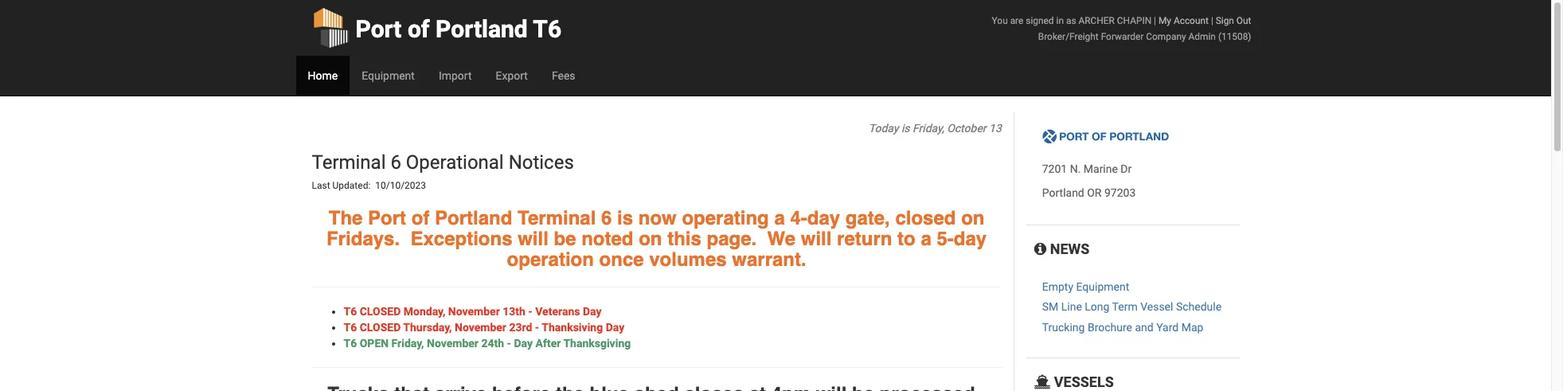 Task type: describe. For each thing, give the bounding box(es) containing it.
1 horizontal spatial friday,
[[913, 122, 944, 135]]

company
[[1146, 31, 1186, 42]]

admin
[[1189, 31, 1216, 42]]

operation
[[507, 249, 594, 271]]

info circle image
[[1034, 242, 1047, 257]]

is inside the port of portland terminal 6 is now operating a 4-day gate, closed on fridays .  exceptions will be noted on this page.  we will return to a 5-day operation once volumes warrant.
[[617, 207, 633, 229]]

to
[[898, 228, 916, 250]]

port inside port of portland t6 link
[[356, 15, 402, 43]]

operating
[[682, 207, 769, 229]]

home
[[308, 69, 338, 82]]

6 inside the port of portland terminal 6 is now operating a 4-day gate, closed on fridays .  exceptions will be noted on this page.  we will return to a 5-day operation once volumes warrant.
[[601, 207, 612, 229]]

0 horizontal spatial day
[[514, 337, 533, 349]]

2 vertical spatial november
[[427, 337, 479, 349]]

you
[[992, 15, 1008, 26]]

6 inside "terminal 6 operational notices last updated:  10/10/2023"
[[391, 151, 401, 174]]

0 horizontal spatial a
[[774, 207, 785, 229]]

1 horizontal spatial a
[[921, 228, 932, 250]]

warrant.
[[732, 249, 806, 271]]

after
[[536, 337, 561, 349]]

marine
[[1084, 163, 1118, 175]]

equipment button
[[350, 56, 427, 96]]

as
[[1066, 15, 1076, 26]]

of inside the port of portland terminal 6 is now operating a 4-day gate, closed on fridays .  exceptions will be noted on this page.  we will return to a 5-day operation once volumes warrant.
[[412, 207, 430, 229]]

13
[[989, 122, 1002, 135]]

1 horizontal spatial day
[[954, 228, 987, 250]]

friday, inside t6 closed monday, november 13th - veterans day t6 closed thursday, november 23rd - thanksiving day t6 open friday, november 24th - day after thanksgiving
[[392, 337, 424, 349]]

schedule
[[1176, 301, 1222, 313]]

13th
[[503, 305, 526, 318]]

terminal inside the port of portland terminal 6 is now operating a 4-day gate, closed on fridays .  exceptions will be noted on this page.  we will return to a 5-day operation once volumes warrant.
[[518, 207, 596, 229]]

t6 down fridays
[[344, 305, 357, 318]]

0 vertical spatial november
[[448, 305, 500, 318]]

october
[[947, 122, 986, 135]]

port of portland t6
[[356, 15, 562, 43]]

we
[[767, 228, 796, 250]]

1 vertical spatial day
[[606, 321, 625, 333]]

the
[[329, 207, 363, 229]]

archer
[[1079, 15, 1115, 26]]

broker/freight
[[1038, 31, 1099, 42]]

23rd
[[509, 321, 532, 333]]

ship image
[[1034, 375, 1051, 390]]

1 horizontal spatial on
[[961, 207, 985, 229]]

closed
[[895, 207, 956, 229]]

import button
[[427, 56, 484, 96]]

operational
[[406, 151, 504, 174]]

t6 inside port of portland t6 link
[[533, 15, 562, 43]]

thanksiving
[[542, 321, 603, 333]]

and
[[1135, 321, 1154, 334]]

dr
[[1121, 163, 1132, 175]]

1 horizontal spatial is
[[901, 122, 910, 135]]

home button
[[296, 56, 350, 96]]

fees
[[552, 69, 575, 82]]

yard
[[1156, 321, 1179, 334]]

2 closed from the top
[[360, 321, 401, 333]]

7201 n. marine dr
[[1042, 163, 1132, 175]]

4-
[[790, 207, 807, 229]]

trucking brochure and yard map link
[[1042, 321, 1204, 334]]

my account link
[[1159, 15, 1209, 26]]

fees button
[[540, 56, 587, 96]]

fridays
[[327, 228, 395, 250]]

be
[[554, 228, 576, 250]]

my
[[1159, 15, 1171, 26]]

port of portland t6 image
[[1042, 129, 1170, 145]]

noted
[[582, 228, 634, 250]]

last
[[312, 180, 330, 191]]

notices
[[509, 151, 574, 174]]

(11508)
[[1218, 31, 1252, 42]]

chapin
[[1117, 15, 1152, 26]]

veterans
[[535, 305, 580, 318]]

0 horizontal spatial -
[[507, 337, 511, 349]]

account
[[1174, 15, 1209, 26]]

map
[[1182, 321, 1204, 334]]

sign
[[1216, 15, 1234, 26]]

once
[[599, 249, 644, 271]]

signed
[[1026, 15, 1054, 26]]

port of portland t6 link
[[312, 0, 562, 56]]

1 vertical spatial -
[[535, 321, 539, 333]]

the port of portland terminal 6 is now operating a 4-day gate, closed on fridays .  exceptions will be noted on this page.  we will return to a 5-day operation once volumes warrant.
[[327, 207, 987, 271]]

export
[[496, 69, 528, 82]]

brochure
[[1088, 321, 1132, 334]]

24th
[[481, 337, 504, 349]]

0 horizontal spatial on
[[639, 228, 662, 250]]

open
[[360, 337, 389, 349]]

sm
[[1042, 301, 1059, 313]]

port inside the port of portland terminal 6 is now operating a 4-day gate, closed on fridays .  exceptions will be noted on this page.  we will return to a 5-day operation once volumes warrant.
[[368, 207, 406, 229]]



Task type: locate. For each thing, give the bounding box(es) containing it.
0 vertical spatial day
[[583, 305, 602, 318]]

friday,
[[913, 122, 944, 135], [392, 337, 424, 349]]

equipment right home dropdown button
[[362, 69, 415, 82]]

1 vertical spatial 6
[[601, 207, 612, 229]]

2 vertical spatial -
[[507, 337, 511, 349]]

empty equipment link
[[1042, 280, 1129, 293]]

day
[[807, 207, 840, 229], [954, 228, 987, 250]]

terminal 6 operational notices last updated:  10/10/2023
[[312, 151, 579, 191]]

1 horizontal spatial day
[[583, 305, 602, 318]]

1 horizontal spatial 6
[[601, 207, 612, 229]]

on left this
[[639, 228, 662, 250]]

97203
[[1105, 187, 1136, 199]]

portland
[[436, 15, 528, 43], [1042, 187, 1084, 199], [435, 207, 512, 229]]

trucking
[[1042, 321, 1085, 334]]

sign out link
[[1216, 15, 1252, 26]]

1 vertical spatial equipment
[[1076, 280, 1129, 293]]

0 vertical spatial of
[[408, 15, 430, 43]]

1 | from the left
[[1154, 15, 1156, 26]]

forwarder
[[1101, 31, 1144, 42]]

export button
[[484, 56, 540, 96]]

n.
[[1070, 163, 1081, 175]]

- right 24th
[[507, 337, 511, 349]]

empty
[[1042, 280, 1074, 293]]

2 | from the left
[[1211, 15, 1214, 26]]

0 vertical spatial is
[[901, 122, 910, 135]]

on right 5- on the bottom right
[[961, 207, 985, 229]]

this
[[668, 228, 701, 250]]

will
[[518, 228, 549, 250], [801, 228, 832, 250]]

1 horizontal spatial -
[[528, 305, 533, 318]]

1 vertical spatial closed
[[360, 321, 401, 333]]

0 vertical spatial closed
[[360, 305, 401, 318]]

empty equipment sm line long term vessel schedule trucking brochure and yard map
[[1042, 280, 1222, 334]]

- right 23rd
[[535, 321, 539, 333]]

equipment
[[362, 69, 415, 82], [1076, 280, 1129, 293]]

0 horizontal spatial |
[[1154, 15, 1156, 26]]

volumes
[[649, 249, 727, 271]]

0 vertical spatial -
[[528, 305, 533, 318]]

port down the 10/10/2023
[[368, 207, 406, 229]]

on
[[961, 207, 985, 229], [639, 228, 662, 250]]

friday, down thursday,
[[392, 337, 424, 349]]

5-
[[937, 228, 954, 250]]

t6 left thursday,
[[344, 321, 357, 333]]

2 vertical spatial day
[[514, 337, 533, 349]]

out
[[1237, 15, 1252, 26]]

in
[[1056, 15, 1064, 26]]

long
[[1085, 301, 1110, 313]]

now
[[638, 207, 677, 229]]

0 horizontal spatial is
[[617, 207, 633, 229]]

portland down "terminal 6 operational notices last updated:  10/10/2023"
[[435, 207, 512, 229]]

day up thanksgiving
[[606, 321, 625, 333]]

day down 23rd
[[514, 337, 533, 349]]

1 will from the left
[[518, 228, 549, 250]]

is left now
[[617, 207, 633, 229]]

portland up import
[[436, 15, 528, 43]]

a left 5- on the bottom right
[[921, 228, 932, 250]]

1 vertical spatial terminal
[[518, 207, 596, 229]]

thursday,
[[403, 321, 452, 333]]

news
[[1047, 241, 1090, 257]]

portland inside the port of portland terminal 6 is now operating a 4-day gate, closed on fridays .  exceptions will be noted on this page.  we will return to a 5-day operation once volumes warrant.
[[435, 207, 512, 229]]

1 vertical spatial portland
[[1042, 187, 1084, 199]]

0 vertical spatial port
[[356, 15, 402, 43]]

2 horizontal spatial -
[[535, 321, 539, 333]]

term
[[1112, 301, 1138, 313]]

day left gate,
[[807, 207, 840, 229]]

a
[[774, 207, 785, 229], [921, 228, 932, 250]]

2 horizontal spatial day
[[606, 321, 625, 333]]

day up thanksiving
[[583, 305, 602, 318]]

monday,
[[404, 305, 445, 318]]

1 horizontal spatial equipment
[[1076, 280, 1129, 293]]

-
[[528, 305, 533, 318], [535, 321, 539, 333], [507, 337, 511, 349]]

of
[[408, 15, 430, 43], [412, 207, 430, 229]]

6 up once
[[601, 207, 612, 229]]

1 vertical spatial is
[[617, 207, 633, 229]]

terminal
[[312, 151, 386, 174], [518, 207, 596, 229]]

t6 left open
[[344, 337, 357, 349]]

today is friday, october 13
[[869, 122, 1002, 135]]

0 horizontal spatial terminal
[[312, 151, 386, 174]]

1 horizontal spatial |
[[1211, 15, 1214, 26]]

2 vertical spatial portland
[[435, 207, 512, 229]]

or
[[1087, 187, 1102, 199]]

exceptions
[[411, 228, 512, 250]]

return
[[837, 228, 892, 250]]

0 vertical spatial friday,
[[913, 122, 944, 135]]

1 vertical spatial friday,
[[392, 337, 424, 349]]

of up "equipment" popup button at the left
[[408, 15, 430, 43]]

t6 closed monday, november 13th - veterans day t6 closed thursday, november 23rd - thanksiving day t6 open friday, november 24th - day after thanksgiving
[[344, 305, 631, 349]]

a left 4-
[[774, 207, 785, 229]]

7201
[[1042, 163, 1067, 175]]

equipment up long
[[1076, 280, 1129, 293]]

1 closed from the top
[[360, 305, 401, 318]]

port up "equipment" popup button at the left
[[356, 15, 402, 43]]

will left be
[[518, 228, 549, 250]]

1 vertical spatial of
[[412, 207, 430, 229]]

0 horizontal spatial day
[[807, 207, 840, 229]]

you are signed in as archer chapin | my account | sign out broker/freight forwarder company admin (11508)
[[992, 15, 1252, 42]]

0 horizontal spatial 6
[[391, 151, 401, 174]]

of down the 10/10/2023
[[412, 207, 430, 229]]

- right 13th
[[528, 305, 533, 318]]

2 will from the left
[[801, 228, 832, 250]]

equipment inside empty equipment sm line long term vessel schedule trucking brochure and yard map
[[1076, 280, 1129, 293]]

gate,
[[846, 207, 890, 229]]

0 vertical spatial terminal
[[312, 151, 386, 174]]

closed
[[360, 305, 401, 318], [360, 321, 401, 333]]

are
[[1010, 15, 1024, 26]]

0 horizontal spatial equipment
[[362, 69, 415, 82]]

friday, left october
[[913, 122, 944, 135]]

vessel
[[1141, 301, 1173, 313]]

november
[[448, 305, 500, 318], [455, 321, 506, 333], [427, 337, 479, 349]]

port
[[356, 15, 402, 43], [368, 207, 406, 229]]

day right to
[[954, 228, 987, 250]]

portland or 97203
[[1042, 187, 1136, 199]]

|
[[1154, 15, 1156, 26], [1211, 15, 1214, 26]]

equipment inside popup button
[[362, 69, 415, 82]]

6 up the 10/10/2023
[[391, 151, 401, 174]]

1 horizontal spatial will
[[801, 228, 832, 250]]

t6
[[533, 15, 562, 43], [344, 305, 357, 318], [344, 321, 357, 333], [344, 337, 357, 349]]

will right we
[[801, 228, 832, 250]]

terminal inside "terminal 6 operational notices last updated:  10/10/2023"
[[312, 151, 386, 174]]

line
[[1061, 301, 1082, 313]]

today
[[869, 122, 899, 135]]

0 vertical spatial portland
[[436, 15, 528, 43]]

portland down 7201
[[1042, 187, 1084, 199]]

1 vertical spatial port
[[368, 207, 406, 229]]

1 horizontal spatial terminal
[[518, 207, 596, 229]]

0 vertical spatial equipment
[[362, 69, 415, 82]]

t6 up fees popup button
[[533, 15, 562, 43]]

10/10/2023
[[375, 180, 426, 191]]

thanksgiving
[[563, 337, 631, 349]]

import
[[439, 69, 472, 82]]

terminal up operation
[[518, 207, 596, 229]]

0 horizontal spatial friday,
[[392, 337, 424, 349]]

| left my
[[1154, 15, 1156, 26]]

0 horizontal spatial will
[[518, 228, 549, 250]]

vessels
[[1051, 374, 1114, 390]]

1 vertical spatial november
[[455, 321, 506, 333]]

terminal up last
[[312, 151, 386, 174]]

| left sign
[[1211, 15, 1214, 26]]

is right today
[[901, 122, 910, 135]]

sm line long term vessel schedule link
[[1042, 301, 1222, 313]]

0 vertical spatial 6
[[391, 151, 401, 174]]



Task type: vqa. For each thing, say whether or not it's contained in the screenshot.
TRUCKING BROCHURE AND YARD MAP link
yes



